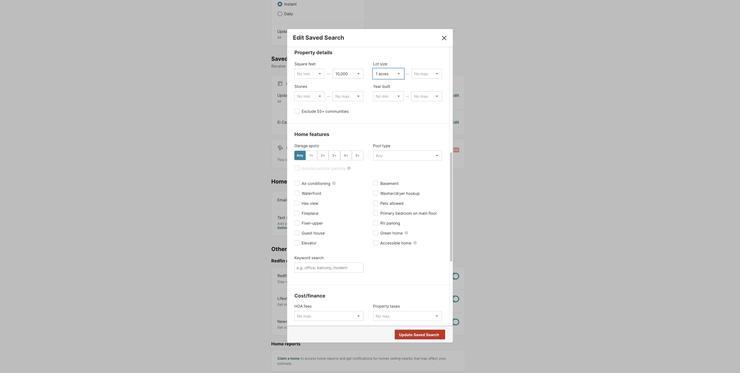 Task type: locate. For each thing, give the bounding box(es) containing it.
your left financing
[[383, 326, 390, 330]]

search left filters.
[[368, 64, 380, 69]]

for inside "to access home reports and get notifications for homes selling nearby that may affect your estimate."
[[374, 357, 378, 361]]

fees
[[304, 304, 312, 309]]

keyword search
[[295, 256, 324, 261]]

daily
[[284, 11, 293, 16]]

price/sq.
[[295, 327, 311, 332]]

0 vertical spatial update types all
[[278, 29, 302, 40]]

— for lot size
[[406, 72, 410, 76]]

no for no emails
[[414, 120, 420, 125]]

notifications down property details
[[299, 64, 322, 69]]

0 horizontal spatial property
[[295, 50, 315, 55]]

search for update saved search
[[426, 333, 439, 338]]

searches inside saved searches receive timely notifications based on your preferred search filters.
[[290, 55, 315, 62]]

2 all from the top
[[278, 99, 281, 104]]

1 vertical spatial searches
[[318, 157, 335, 162]]

accepted financing
[[373, 327, 409, 332]]

0 horizontal spatial search
[[325, 34, 344, 41]]

style
[[347, 303, 354, 307]]

no emails
[[414, 120, 432, 125]]

update down financing
[[399, 333, 413, 338]]

you
[[278, 157, 284, 162]]

on
[[335, 64, 340, 69], [413, 211, 418, 216], [303, 280, 307, 284]]

1 horizontal spatial in
[[335, 326, 338, 330]]

55+
[[317, 109, 325, 114]]

1 vertical spatial search
[[426, 333, 439, 338]]

a
[[382, 280, 384, 284], [288, 357, 290, 361]]

to inside "to access home reports and get notifications for homes selling nearby that may affect your estimate."
[[301, 357, 304, 361]]

1 vertical spatial parking
[[387, 221, 400, 226]]

to right up
[[291, 280, 294, 284]]

1 vertical spatial home
[[271, 178, 287, 185]]

list box
[[295, 69, 325, 79], [333, 69, 364, 79], [373, 69, 404, 79], [412, 69, 442, 79], [295, 91, 325, 101], [333, 91, 364, 101], [373, 91, 404, 101], [412, 91, 442, 101], [373, 151, 442, 161], [295, 311, 364, 321], [373, 311, 442, 321]]

home right the accessible
[[401, 241, 412, 246]]

1 horizontal spatial parking
[[387, 221, 400, 226]]

0 horizontal spatial on
[[303, 280, 307, 284]]

0 vertical spatial on
[[335, 64, 340, 69]]

2 vertical spatial redfin
[[400, 326, 410, 330]]

for left rent
[[286, 146, 294, 151]]

el cerrito test 1
[[278, 120, 306, 125]]

1 horizontal spatial to
[[301, 357, 304, 361]]

on inside redfin news stay up to date on redfin's tools and features, how to buy or sell a home, and connect with an agent.
[[303, 280, 307, 284]]

up
[[286, 280, 290, 284]]

1 vertical spatial notifications
[[353, 357, 373, 361]]

0 horizontal spatial local
[[284, 303, 292, 307]]

reports
[[285, 342, 301, 347], [327, 357, 339, 361]]

on left main
[[413, 211, 418, 216]]

get down 'lifestyle'
[[278, 303, 283, 307]]

0 horizontal spatial the
[[308, 326, 313, 330]]

in right the number
[[317, 222, 320, 226]]

newsletter from my agent get notified about the latest trends in the real estate market from your local redfin agent.
[[278, 320, 421, 330]]

your right "affect"
[[439, 357, 446, 361]]

home right access
[[317, 357, 326, 361]]

1 vertical spatial agent.
[[411, 326, 421, 330]]

1 vertical spatial for
[[374, 357, 378, 361]]

0 vertical spatial notifications
[[299, 64, 322, 69]]

update types all down daily at the left
[[278, 29, 302, 40]]

your inside "to access home reports and get notifications for homes selling nearby that may affect your estimate."
[[439, 357, 446, 361]]

no inside button
[[420, 333, 425, 338]]

0 vertical spatial edit button
[[452, 93, 459, 104]]

parking up green home
[[387, 221, 400, 226]]

to left access
[[301, 357, 304, 361]]

notifications right the get
[[353, 357, 373, 361]]

1 vertical spatial edit button
[[452, 119, 459, 125]]

receive
[[271, 64, 286, 69]]

types down stories
[[292, 93, 302, 98]]

exclude
[[302, 109, 316, 114]]

1 horizontal spatial no
[[420, 333, 425, 338]]

fixer-
[[302, 221, 312, 226]]

all
[[278, 35, 281, 40], [278, 99, 281, 104]]

home features
[[295, 132, 330, 137]]

1 horizontal spatial notifications
[[353, 357, 373, 361]]

0 horizontal spatial parking
[[332, 166, 345, 171]]

local inside lifestyle & tips get local insights, home improvement tips, style and design resources.
[[284, 303, 292, 307]]

1 vertical spatial no
[[420, 333, 425, 338]]

0 vertical spatial search
[[325, 34, 344, 41]]

a right the sell
[[382, 280, 384, 284]]

0 horizontal spatial search
[[312, 256, 324, 261]]

in inside newsletter from my agent get notified about the latest trends in the real estate market from your local redfin agent.
[[335, 326, 338, 330]]

1 vertical spatial get
[[278, 326, 283, 330]]

1 vertical spatial a
[[288, 357, 290, 361]]

0 vertical spatial emails
[[421, 120, 432, 125]]

year
[[373, 84, 381, 89]]

redfin up stay
[[278, 274, 289, 279]]

for left homes
[[374, 357, 378, 361]]

property for property taxes
[[373, 304, 389, 309]]

edit inside dialog
[[293, 34, 304, 41]]

you can create saved searches while searching for rentals .
[[278, 157, 386, 162]]

washer/dryer hookup
[[381, 191, 420, 196]]

redfin down other
[[271, 259, 285, 264]]

0 horizontal spatial for
[[366, 157, 371, 162]]

from right market
[[375, 326, 382, 330]]

0 vertical spatial types
[[292, 29, 302, 34]]

1 vertical spatial property
[[373, 304, 389, 309]]

keyword
[[295, 256, 311, 261]]

design
[[362, 303, 373, 307]]

3+
[[332, 154, 337, 158]]

1 horizontal spatial the
[[339, 326, 344, 330]]

0 vertical spatial agent.
[[429, 280, 439, 284]]

square feet
[[295, 61, 316, 66]]

2 get from the top
[[278, 326, 283, 330]]

1 horizontal spatial a
[[382, 280, 384, 284]]

1 vertical spatial from
[[375, 326, 382, 330]]

0 vertical spatial update
[[278, 29, 291, 34]]

features,
[[337, 280, 352, 284]]

local inside newsletter from my agent get notified about the latest trends in the real estate market from your local redfin agent.
[[391, 326, 399, 330]]

on for searches
[[335, 64, 340, 69]]

accessible home
[[381, 241, 412, 246]]

home inside edit saved search dialog
[[295, 132, 309, 137]]

0 vertical spatial redfin
[[271, 259, 285, 264]]

0 horizontal spatial from
[[299, 320, 307, 324]]

0 vertical spatial all
[[278, 35, 281, 40]]

0 vertical spatial parking
[[332, 166, 345, 171]]

home down cost/finance
[[307, 303, 316, 307]]

0 horizontal spatial agent.
[[411, 326, 421, 330]]

0 vertical spatial search
[[368, 64, 380, 69]]

option group
[[294, 151, 364, 160]]

0 vertical spatial for
[[286, 82, 294, 86]]

None checkbox
[[444, 273, 459, 280], [444, 296, 459, 303], [444, 319, 459, 326], [444, 273, 459, 280], [444, 296, 459, 303], [444, 319, 459, 326]]

1 horizontal spatial on
[[335, 64, 340, 69]]

home for home reports
[[271, 342, 284, 347]]

local down 'lifestyle'
[[284, 303, 292, 307]]

fixer-upper
[[302, 221, 323, 226]]

and left the get
[[340, 357, 346, 361]]

on inside saved searches receive timely notifications based on your preferred search filters.
[[335, 64, 340, 69]]

home up garage
[[295, 132, 309, 137]]

newsletter
[[278, 320, 298, 324]]

exclude 55+ communities
[[302, 109, 349, 114]]

1 vertical spatial emails
[[288, 246, 306, 253]]

property up "square feet"
[[295, 50, 315, 55]]

edit button
[[452, 93, 459, 104], [452, 119, 459, 125]]

filters.
[[382, 64, 393, 69]]

1 vertical spatial reports
[[327, 357, 339, 361]]

text
[[278, 215, 285, 220]]

1 horizontal spatial local
[[391, 326, 399, 330]]

get down newsletter
[[278, 326, 283, 330]]

your
[[341, 64, 349, 69], [285, 222, 292, 226], [383, 326, 390, 330], [439, 357, 446, 361]]

the down my at the bottom
[[308, 326, 313, 330]]

0 vertical spatial edit
[[293, 34, 304, 41]]

search up e.g. office, balcony, modern text box
[[312, 256, 324, 261]]

rv
[[381, 221, 386, 226]]

in right trends
[[335, 326, 338, 330]]

1 all from the top
[[278, 35, 281, 40]]

0 vertical spatial property
[[295, 50, 315, 55]]

0 vertical spatial searches
[[290, 55, 315, 62]]

2 vertical spatial update
[[399, 333, 413, 338]]

other emails
[[271, 246, 306, 253]]

and right style
[[355, 303, 361, 307]]

0 horizontal spatial in
[[317, 222, 320, 226]]

home
[[393, 231, 403, 236], [401, 241, 412, 246], [307, 303, 316, 307], [291, 357, 300, 361], [317, 357, 326, 361]]

redfin inside redfin news stay up to date on redfin's tools and features, how to buy or sell a home, and connect with an agent.
[[278, 274, 289, 279]]

0 vertical spatial a
[[382, 280, 384, 284]]

types down daily at the left
[[292, 29, 302, 34]]

1 horizontal spatial search
[[426, 333, 439, 338]]

2 edit button from the top
[[452, 119, 459, 125]]

update types all down for sale
[[278, 93, 302, 104]]

2 update types all from the top
[[278, 93, 302, 104]]

redfin for redfin updates
[[271, 259, 285, 264]]

all up el
[[278, 99, 281, 104]]

2 for from the top
[[286, 146, 294, 151]]

0 horizontal spatial emails
[[288, 246, 306, 253]]

account
[[321, 222, 335, 226]]

to access home reports and get notifications for homes selling nearby that may affect your estimate.
[[278, 357, 446, 366]]

emails
[[421, 120, 432, 125], [288, 246, 306, 253]]

0 vertical spatial for
[[366, 157, 371, 162]]

1 horizontal spatial agent.
[[429, 280, 439, 284]]

fireplace
[[302, 211, 319, 216]]

1 horizontal spatial reports
[[327, 357, 339, 361]]

other
[[271, 246, 287, 253]]

the left real at the left bottom of page
[[339, 326, 344, 330]]

size
[[380, 61, 388, 66]]

4+ radio
[[340, 151, 352, 160]]

0 horizontal spatial notifications
[[299, 64, 322, 69]]

pets allowed
[[381, 201, 404, 206]]

property right design
[[373, 304, 389, 309]]

— for year built
[[406, 94, 410, 98]]

redfin
[[271, 259, 285, 264], [278, 274, 289, 279], [400, 326, 410, 330]]

3+ radio
[[329, 151, 340, 160]]

edit button for update types
[[452, 93, 459, 104]]

2 types from the top
[[292, 93, 302, 98]]

home for home features
[[295, 132, 309, 137]]

edit
[[293, 34, 304, 41], [452, 93, 459, 98], [452, 120, 459, 125]]

1 vertical spatial on
[[413, 211, 418, 216]]

option group containing any
[[294, 151, 364, 160]]

claim
[[278, 357, 287, 361]]

1 get from the top
[[278, 303, 283, 307]]

local right the accepted
[[391, 326, 399, 330]]

edit saved search element
[[293, 34, 436, 41]]

sale
[[295, 82, 305, 86]]

home up claim
[[271, 342, 284, 347]]

my
[[308, 320, 314, 324]]

date
[[295, 280, 302, 284]]

redfin for redfin news stay up to date on redfin's tools and features, how to buy or sell a home, and connect with an agent.
[[278, 274, 289, 279]]

taxes
[[390, 304, 400, 309]]

for rent
[[286, 146, 305, 151]]

no results
[[420, 333, 439, 338]]

agent. inside redfin news stay up to date on redfin's tools and features, how to buy or sell a home, and connect with an agent.
[[429, 280, 439, 284]]

home left tours
[[271, 178, 287, 185]]

for left rentals
[[366, 157, 371, 162]]

update
[[278, 29, 291, 34], [278, 93, 291, 98], [399, 333, 413, 338]]

to left buy
[[360, 280, 363, 284]]

1 edit button from the top
[[452, 93, 459, 104]]

from up about
[[299, 320, 307, 324]]

0 vertical spatial in
[[317, 222, 320, 226]]

1 vertical spatial redfin
[[278, 274, 289, 279]]

hoa
[[295, 304, 303, 309]]

1 vertical spatial update types all
[[278, 93, 302, 104]]

reports up the claim a home at the bottom left
[[285, 342, 301, 347]]

stories
[[295, 84, 307, 89]]

a up estimate.
[[288, 357, 290, 361]]

update down daily radio
[[278, 29, 291, 34]]

accepted
[[373, 327, 391, 332]]

update down for sale
[[278, 93, 291, 98]]

1 horizontal spatial property
[[373, 304, 389, 309]]

saved up receive
[[271, 55, 288, 62]]

agent. right an
[[429, 280, 439, 284]]

all down daily radio
[[278, 35, 281, 40]]

spots
[[309, 143, 319, 148]]

1 vertical spatial for
[[286, 146, 294, 151]]

timely
[[287, 64, 298, 69]]

0 vertical spatial local
[[284, 303, 292, 307]]

for for for rent
[[286, 146, 294, 151]]

and right home,
[[396, 280, 402, 284]]

0 vertical spatial get
[[278, 303, 283, 307]]

redfin up update saved search
[[400, 326, 410, 330]]

emails for no emails
[[421, 120, 432, 125]]

2 the from the left
[[339, 326, 344, 330]]

to
[[291, 280, 294, 284], [360, 280, 363, 284], [301, 357, 304, 361]]

your left preferred
[[341, 64, 349, 69]]

agent
[[315, 320, 325, 324]]

1 horizontal spatial search
[[368, 64, 380, 69]]

in
[[317, 222, 320, 226], [335, 326, 338, 330]]

notifications
[[299, 64, 322, 69], [353, 357, 373, 361]]

1 the from the left
[[308, 326, 313, 330]]

saved left results
[[414, 333, 425, 338]]

0 horizontal spatial reports
[[285, 342, 301, 347]]

1 vertical spatial search
[[312, 256, 324, 261]]

upper
[[312, 221, 323, 226]]

0 horizontal spatial no
[[414, 120, 420, 125]]

1 horizontal spatial emails
[[421, 120, 432, 125]]

for left sale
[[286, 82, 294, 86]]

2 vertical spatial home
[[271, 342, 284, 347]]

search inside button
[[426, 333, 439, 338]]

while
[[336, 157, 346, 162]]

1 for from the top
[[286, 82, 294, 86]]

2 vertical spatial on
[[303, 280, 307, 284]]

0 horizontal spatial searches
[[290, 55, 315, 62]]

redfin updates
[[271, 259, 304, 264]]

1 horizontal spatial for
[[374, 357, 378, 361]]

2 horizontal spatial to
[[360, 280, 363, 284]]

2 horizontal spatial on
[[413, 211, 418, 216]]

add your phone number in
[[278, 222, 321, 226]]

0 horizontal spatial a
[[288, 357, 290, 361]]

parking down while
[[332, 166, 345, 171]]

0 vertical spatial no
[[414, 120, 420, 125]]

0 vertical spatial home
[[295, 132, 309, 137]]

on right date
[[303, 280, 307, 284]]

has
[[302, 201, 309, 206]]

1 vertical spatial local
[[391, 326, 399, 330]]

get inside newsletter from my agent get notified about the latest trends in the real estate market from your local redfin agent.
[[278, 326, 283, 330]]

on for news
[[303, 280, 307, 284]]

saved
[[306, 34, 323, 41], [271, 55, 288, 62], [306, 157, 317, 162], [414, 333, 425, 338]]

agent. up update saved search
[[411, 326, 421, 330]]

on right based on the left top
[[335, 64, 340, 69]]

1 vertical spatial in
[[335, 326, 338, 330]]

saved up "include"
[[306, 157, 317, 162]]

1 horizontal spatial from
[[375, 326, 382, 330]]

1 vertical spatial types
[[292, 93, 302, 98]]

reports left the get
[[327, 357, 339, 361]]

2 vertical spatial edit
[[452, 120, 459, 125]]

text (sms)
[[278, 215, 298, 220]]

1 vertical spatial edit
[[452, 93, 459, 98]]

— for stories
[[327, 94, 331, 98]]

1 vertical spatial all
[[278, 99, 281, 104]]



Task type: describe. For each thing, give the bounding box(es) containing it.
property taxes
[[373, 304, 400, 309]]

update inside update saved search button
[[399, 333, 413, 338]]

estimate.
[[278, 362, 292, 366]]

2+ radio
[[317, 151, 329, 160]]

0 vertical spatial reports
[[285, 342, 301, 347]]

how
[[353, 280, 359, 284]]

built
[[383, 84, 390, 89]]

4+
[[344, 154, 348, 158]]

type
[[382, 143, 391, 148]]

for for for sale
[[286, 82, 294, 86]]

notified
[[284, 326, 296, 330]]

resources.
[[374, 303, 391, 307]]

account settings link
[[278, 222, 335, 230]]

0 vertical spatial from
[[299, 320, 307, 324]]

add
[[278, 222, 284, 226]]

updates
[[286, 259, 304, 264]]

agent. inside newsletter from my agent get notified about the latest trends in the real estate market from your local redfin agent.
[[411, 326, 421, 330]]

hookup
[[406, 191, 420, 196]]

1+ radio
[[306, 151, 317, 160]]

for sale
[[286, 82, 305, 86]]

get
[[347, 357, 352, 361]]

Daily radio
[[278, 11, 282, 16]]

tours
[[289, 178, 303, 185]]

include outdoor parking
[[302, 166, 345, 171]]

search for edit saved search
[[325, 34, 344, 41]]

or
[[371, 280, 375, 284]]

market
[[363, 326, 374, 330]]

— for square feet
[[327, 72, 331, 76]]

pool type
[[373, 143, 391, 148]]

number
[[304, 222, 316, 226]]

2+
[[321, 154, 325, 158]]

air
[[302, 181, 307, 186]]

1 types from the top
[[292, 29, 302, 34]]

notifications inside saved searches receive timely notifications based on your preferred search filters.
[[299, 64, 322, 69]]

saved up property details
[[306, 34, 323, 41]]

square
[[295, 61, 308, 66]]

home inside lifestyle & tips get local insights, home improvement tips, style and design resources.
[[307, 303, 316, 307]]

property details
[[295, 50, 333, 55]]

outdoor
[[316, 166, 331, 171]]

saved inside button
[[414, 333, 425, 338]]

1 vertical spatial update
[[278, 93, 291, 98]]

latest
[[314, 326, 323, 330]]

primary
[[381, 211, 395, 216]]

search inside saved searches receive timely notifications based on your preferred search filters.
[[368, 64, 380, 69]]

tips,
[[339, 303, 346, 307]]

elevator
[[302, 241, 317, 246]]

home up accessible home
[[393, 231, 403, 236]]

floor
[[429, 211, 437, 216]]

accessible
[[381, 241, 400, 246]]

selling
[[391, 357, 401, 361]]

redfin inside newsletter from my agent get notified about the latest trends in the real estate market from your local redfin agent.
[[400, 326, 410, 330]]

for for notifications
[[374, 357, 378, 361]]

property for property details
[[295, 50, 315, 55]]

homes
[[379, 357, 390, 361]]

basement
[[381, 181, 399, 186]]

Instant radio
[[278, 2, 282, 7]]

home inside "to access home reports and get notifications for homes selling nearby that may affect your estimate."
[[317, 357, 326, 361]]

edit button for no emails
[[452, 119, 459, 125]]

rent
[[295, 146, 305, 151]]

buy
[[364, 280, 370, 284]]

estate
[[352, 326, 362, 330]]

connect
[[403, 280, 416, 284]]

guest
[[302, 231, 313, 236]]

pool
[[373, 143, 381, 148]]

5+
[[356, 154, 360, 158]]

a inside redfin news stay up to date on redfin's tools and features, how to buy or sell a home, and connect with an agent.
[[382, 280, 384, 284]]

your inside saved searches receive timely notifications based on your preferred search filters.
[[341, 64, 349, 69]]

edit for edit saved search
[[293, 34, 304, 41]]

view
[[310, 201, 319, 206]]

garage
[[295, 143, 308, 148]]

claim a home link
[[278, 357, 300, 361]]

e.g. office, balcony, modern text field
[[297, 266, 361, 271]]

1 update types all from the top
[[278, 29, 302, 40]]

financing
[[392, 327, 409, 332]]

and inside lifestyle & tips get local insights, home improvement tips, style and design resources.
[[355, 303, 361, 307]]

.
[[385, 157, 386, 162]]

waterfront
[[302, 191, 322, 196]]

results
[[426, 333, 439, 338]]

email
[[278, 198, 287, 203]]

home up estimate.
[[291, 357, 300, 361]]

notifications inside "to access home reports and get notifications for homes selling nearby that may affect your estimate."
[[353, 357, 373, 361]]

green
[[381, 231, 392, 236]]

1
[[305, 120, 306, 125]]

feet
[[309, 61, 316, 66]]

green home
[[381, 231, 403, 236]]

option group inside edit saved search dialog
[[294, 151, 364, 160]]

get inside lifestyle & tips get local insights, home improvement tips, style and design resources.
[[278, 303, 283, 307]]

saved inside saved searches receive timely notifications based on your preferred search filters.
[[271, 55, 288, 62]]

that
[[414, 357, 420, 361]]

no for no results
[[420, 333, 425, 338]]

trends
[[324, 326, 334, 330]]

and inside "to access home reports and get notifications for homes selling nearby that may affect your estimate."
[[340, 357, 346, 361]]

test
[[296, 120, 303, 125]]

emails for other emails
[[288, 246, 306, 253]]

for for searching
[[366, 157, 371, 162]]

on inside edit saved search dialog
[[413, 211, 418, 216]]

washer/dryer
[[381, 191, 405, 196]]

lifestyle & tips get local insights, home improvement tips, style and design resources.
[[278, 297, 391, 307]]

your up settings
[[285, 222, 292, 226]]

hoa fees
[[295, 304, 312, 309]]

search inside dialog
[[312, 256, 324, 261]]

ft.
[[312, 327, 316, 332]]

can
[[285, 157, 292, 162]]

and right tools
[[330, 280, 336, 284]]

about
[[297, 326, 307, 330]]

home reports
[[271, 342, 301, 347]]

settings
[[278, 226, 292, 230]]

Any radio
[[294, 151, 306, 160]]

0 horizontal spatial to
[[291, 280, 294, 284]]

update saved search button
[[395, 330, 445, 340]]

edit for edit button related to no emails
[[452, 120, 459, 125]]

your inside newsletter from my agent get notified about the latest trends in the real estate market from your local redfin agent.
[[383, 326, 390, 330]]

home for home tours
[[271, 178, 287, 185]]

1 horizontal spatial searches
[[318, 157, 335, 162]]

communities
[[326, 109, 349, 114]]

house
[[314, 231, 325, 236]]

edit for update types edit button
[[452, 93, 459, 98]]

stay
[[278, 280, 285, 284]]

create
[[293, 157, 305, 162]]

include
[[302, 166, 315, 171]]

edit saved search dialog
[[287, 29, 453, 366]]

no results button
[[414, 331, 445, 340]]

redfin's
[[308, 280, 321, 284]]

reports inside "to access home reports and get notifications for homes selling nearby that may affect your estimate."
[[327, 357, 339, 361]]

5+ radio
[[352, 151, 364, 160]]

claim a home
[[278, 357, 300, 361]]

conditioning
[[308, 181, 331, 186]]

lifestyle
[[278, 297, 293, 301]]

access
[[305, 357, 316, 361]]

price/sq. ft.
[[295, 327, 316, 332]]

&
[[294, 297, 297, 301]]



Task type: vqa. For each thing, say whether or not it's contained in the screenshot.
▾ related to Sell ▾
no



